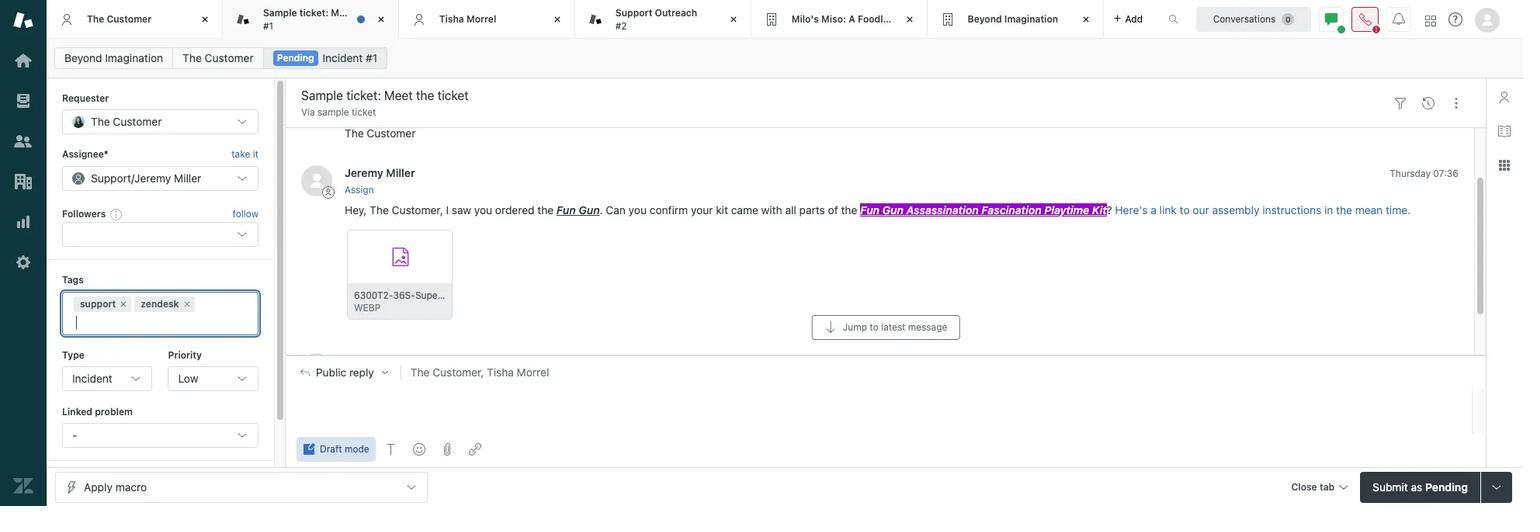 Task type: locate. For each thing, give the bounding box(es) containing it.
close image
[[373, 12, 389, 27], [550, 12, 565, 27]]

conversations
[[1214, 13, 1276, 24]]

remove image
[[119, 299, 128, 309], [182, 299, 191, 309]]

1 horizontal spatial tisha
[[487, 365, 514, 379]]

reply
[[349, 366, 374, 379]]

imagination inside beyond imagination tab
[[1005, 13, 1059, 25]]

0 vertical spatial incident
[[323, 51, 363, 64]]

the customer link
[[173, 47, 264, 69]]

0 horizontal spatial beyond imagination
[[64, 51, 163, 64]]

follow
[[233, 208, 259, 220]]

gun left assassination
[[883, 203, 904, 216]]

incident for incident
[[72, 372, 113, 385]]

Subject field
[[298, 86, 1384, 105]]

incident inside popup button
[[72, 372, 113, 385]]

customer, inside conversationlabel log
[[392, 203, 443, 216]]

miller
[[386, 167, 415, 180], [174, 171, 201, 185], [386, 354, 415, 367]]

0 vertical spatial jeremy miller link
[[345, 167, 415, 180]]

link
[[1160, 203, 1177, 216]]

requester
[[62, 92, 109, 104]]

get started image
[[13, 50, 33, 71]]

ticket
[[374, 7, 400, 19], [352, 106, 376, 118]]

miller down thanks, the customer
[[386, 167, 415, 180]]

the down the customer tab
[[183, 51, 202, 64]]

zendesk products image
[[1426, 15, 1437, 26]]

tab
[[223, 0, 400, 39], [575, 0, 752, 39]]

1 vertical spatial tisha
[[487, 365, 514, 379]]

-
[[72, 429, 77, 442]]

jeremy miller
[[345, 354, 415, 367]]

0 vertical spatial beyond
[[968, 13, 1002, 25]]

1 vertical spatial customer,
[[433, 365, 484, 379]]

1 horizontal spatial gun
[[883, 203, 904, 216]]

support down assignee*
[[91, 171, 131, 185]]

the down requester at the top left of page
[[91, 115, 110, 128]]

gun left can
[[579, 203, 600, 216]]

beyond
[[968, 13, 1002, 25], [64, 51, 102, 64]]

the customer, tisha morrel
[[411, 365, 549, 379]]

jeremy miller link
[[345, 167, 415, 180], [345, 354, 415, 367]]

1 vertical spatial beyond
[[64, 51, 102, 64]]

time.
[[1386, 203, 1411, 216]]

0 horizontal spatial remove image
[[119, 299, 128, 309]]

close image for beyond imagination
[[1078, 12, 1094, 27]]

1 vertical spatial to
[[870, 321, 879, 333]]

to left the our
[[1180, 203, 1190, 216]]

2 remove image from the left
[[182, 299, 191, 309]]

the right ordered
[[538, 203, 554, 216]]

1 fun from the left
[[557, 203, 576, 216]]

tab
[[1320, 481, 1335, 493]]

#1 down 'sample'
[[263, 20, 273, 31]]

the down the thanks,
[[345, 127, 364, 140]]

the inside the customer tab
[[87, 13, 104, 25]]

jeremy inside 'jeremy miller assign'
[[345, 167, 384, 180]]

0 horizontal spatial to
[[870, 321, 879, 333]]

meet
[[331, 7, 354, 19]]

assassination
[[907, 203, 979, 216]]

conversationlabel log
[[286, 50, 1486, 417]]

incident #1
[[323, 51, 378, 64]]

1 horizontal spatial imagination
[[1005, 13, 1059, 25]]

assignee*
[[62, 149, 108, 160]]

take
[[232, 149, 250, 160]]

remove image for zendesk
[[182, 299, 191, 309]]

0 vertical spatial pending
[[277, 52, 314, 64]]

pending inside secondary element
[[277, 52, 314, 64]]

morrel inside 'the customer, tisha morrel' button
[[517, 365, 549, 379]]

apps image
[[1499, 159, 1511, 172]]

beyond imagination
[[968, 13, 1059, 25], [64, 51, 163, 64]]

1 horizontal spatial close image
[[550, 12, 565, 27]]

close image right the meet
[[373, 12, 389, 27]]

fascination
[[982, 203, 1042, 216]]

customer inside thanks, the customer
[[367, 127, 416, 140]]

1 horizontal spatial to
[[1180, 203, 1190, 216]]

the customer for requester element
[[91, 115, 162, 128]]

customer
[[107, 13, 152, 25], [205, 51, 254, 64], [113, 115, 162, 128], [367, 127, 416, 140]]

jeremy for jeremy miller assign
[[345, 167, 384, 180]]

0 horizontal spatial tab
[[223, 0, 400, 39]]

#1 down sample ticket: meet the ticket #1
[[366, 51, 378, 64]]

1 vertical spatial morrel
[[517, 365, 549, 379]]

0 horizontal spatial close image
[[373, 12, 389, 27]]

close
[[1292, 481, 1318, 493]]

low button
[[168, 367, 259, 391]]

0 vertical spatial beyond imagination
[[968, 13, 1059, 25]]

0 horizontal spatial beyond
[[64, 51, 102, 64]]

incident for incident #1
[[323, 51, 363, 64]]

0 horizontal spatial #1
[[263, 20, 273, 31]]

can
[[606, 203, 626, 216]]

insert emojis image
[[413, 443, 425, 456]]

it
[[253, 149, 259, 160]]

close image inside milo's miso: a foodlez subsidiary tab
[[902, 12, 918, 27]]

get help image
[[1449, 12, 1463, 26]]

0 vertical spatial tisha
[[439, 13, 464, 25]]

take it button
[[232, 147, 259, 163]]

0 horizontal spatial morrel
[[467, 13, 496, 25]]

conversations button
[[1197, 7, 1312, 31]]

the customer inside tab
[[87, 13, 152, 25]]

Tags field
[[74, 315, 244, 331]]

ordered
[[495, 203, 535, 216]]

0 vertical spatial morrel
[[467, 13, 496, 25]]

0 horizontal spatial gun
[[579, 203, 600, 216]]

1 horizontal spatial tab
[[575, 0, 752, 39]]

here's a link to our assembly instructions in the mean time. link
[[1116, 203, 1411, 216]]

miller inside 'jeremy miller assign'
[[386, 167, 415, 180]]

beyond imagination tab
[[928, 0, 1104, 39]]

webp link
[[347, 230, 454, 321]]

miller right reply
[[386, 354, 415, 367]]

close image
[[197, 12, 213, 27], [726, 12, 741, 27], [902, 12, 918, 27], [1078, 12, 1094, 27]]

problem
[[95, 406, 133, 418]]

displays possible ticket submission types image
[[1491, 481, 1504, 494]]

0 vertical spatial customer,
[[392, 203, 443, 216]]

0 vertical spatial support
[[616, 7, 653, 19]]

1 close image from the left
[[197, 12, 213, 27]]

1 horizontal spatial support
[[616, 7, 653, 19]]

#1
[[263, 20, 273, 31], [366, 51, 378, 64]]

hide composer image
[[880, 349, 892, 362]]

1 vertical spatial #1
[[366, 51, 378, 64]]

1 horizontal spatial #1
[[366, 51, 378, 64]]

the right the meet
[[357, 7, 372, 19]]

0 horizontal spatial tisha
[[439, 13, 464, 25]]

tisha inside button
[[487, 365, 514, 379]]

ticket right sample
[[352, 106, 376, 118]]

the inside thanks, the customer
[[345, 127, 364, 140]]

incident
[[323, 51, 363, 64], [72, 372, 113, 385]]

4 close image from the left
[[1078, 12, 1094, 27]]

add button
[[1104, 0, 1153, 38]]

playtime
[[1045, 203, 1090, 216]]

/
[[131, 171, 134, 185]]

came
[[731, 203, 759, 216]]

jump
[[843, 321, 867, 333]]

fun right of
[[861, 203, 880, 216]]

remove image for support
[[119, 299, 128, 309]]

sample ticket: meet the ticket #1
[[263, 7, 400, 31]]

as
[[1412, 480, 1423, 494]]

requester element
[[62, 110, 259, 135]]

the right reply
[[411, 365, 430, 379]]

remove image right zendesk
[[182, 299, 191, 309]]

incident inside secondary element
[[323, 51, 363, 64]]

1 vertical spatial pending
[[1426, 480, 1469, 494]]

2 gun from the left
[[883, 203, 904, 216]]

the customer inside requester element
[[91, 115, 162, 128]]

1 vertical spatial beyond imagination
[[64, 51, 163, 64]]

1 vertical spatial jeremy miller link
[[345, 354, 415, 367]]

0 horizontal spatial support
[[91, 171, 131, 185]]

1 vertical spatial incident
[[72, 372, 113, 385]]

1 remove image from the left
[[119, 299, 128, 309]]

1 horizontal spatial beyond imagination
[[968, 13, 1059, 25]]

avatar image
[[301, 166, 332, 197]]

public reply
[[316, 366, 374, 379]]

support inside support outreach #2
[[616, 7, 653, 19]]

fun
[[557, 203, 576, 216], [861, 203, 880, 216]]

1 gun from the left
[[579, 203, 600, 216]]

0 horizontal spatial fun
[[557, 203, 576, 216]]

0 horizontal spatial imagination
[[105, 51, 163, 64]]

draft
[[320, 443, 342, 455]]

pending down 'sample'
[[277, 52, 314, 64]]

0 vertical spatial to
[[1180, 203, 1190, 216]]

0 vertical spatial the customer
[[87, 13, 152, 25]]

remove image right support
[[119, 299, 128, 309]]

tab containing sample ticket: meet the ticket
[[223, 0, 400, 39]]

knowledge image
[[1499, 125, 1511, 137]]

followers element
[[62, 222, 259, 247]]

0 horizontal spatial pending
[[277, 52, 314, 64]]

1 horizontal spatial you
[[629, 203, 647, 216]]

webp
[[354, 302, 381, 314]]

1 horizontal spatial morrel
[[517, 365, 549, 379]]

tabs tab list
[[47, 0, 1153, 39]]

a
[[1151, 203, 1157, 216]]

1 horizontal spatial remove image
[[182, 299, 191, 309]]

to right jump
[[870, 321, 879, 333]]

2 close image from the left
[[550, 12, 565, 27]]

imagination
[[1005, 13, 1059, 25], [105, 51, 163, 64]]

0 horizontal spatial you
[[474, 203, 492, 216]]

miller for jeremy miller assign
[[386, 167, 415, 180]]

1 vertical spatial the customer
[[183, 51, 254, 64]]

1 tab from the left
[[223, 0, 400, 39]]

support inside assignee* element
[[91, 171, 131, 185]]

low
[[178, 372, 198, 385]]

beyond right subsidiary
[[968, 13, 1002, 25]]

support for jeremy
[[91, 171, 131, 185]]

0 horizontal spatial incident
[[72, 372, 113, 385]]

2 vertical spatial the customer
[[91, 115, 162, 128]]

mode
[[345, 443, 369, 455]]

1 horizontal spatial fun
[[861, 203, 880, 216]]

close image inside beyond imagination tab
[[1078, 12, 1094, 27]]

1 vertical spatial support
[[91, 171, 131, 185]]

public
[[316, 366, 347, 379]]

the up beyond imagination link
[[87, 13, 104, 25]]

miller right /
[[174, 171, 201, 185]]

customers image
[[13, 131, 33, 151]]

close image up 'the customer' link
[[197, 12, 213, 27]]

customer inside tab
[[107, 13, 152, 25]]

sample
[[318, 106, 349, 118]]

ticket right the meet
[[374, 7, 400, 19]]

customer inside secondary element
[[205, 51, 254, 64]]

close image right the outreach
[[726, 12, 741, 27]]

support up #2 at the left top of page
[[616, 7, 653, 19]]

support / jeremy miller
[[91, 171, 201, 185]]

you
[[474, 203, 492, 216], [629, 203, 647, 216]]

1 vertical spatial imagination
[[105, 51, 163, 64]]

0 vertical spatial ticket
[[374, 7, 400, 19]]

you right can
[[629, 203, 647, 216]]

close image left the add dropdown button
[[1078, 12, 1094, 27]]

incident down type
[[72, 372, 113, 385]]

incident down sample ticket: meet the ticket #1
[[323, 51, 363, 64]]

1 horizontal spatial beyond
[[968, 13, 1002, 25]]

1 horizontal spatial incident
[[323, 51, 363, 64]]

0 vertical spatial imagination
[[1005, 13, 1059, 25]]

1 close image from the left
[[373, 12, 389, 27]]

pending right as
[[1426, 480, 1469, 494]]

linked problem
[[62, 406, 133, 418]]

via sample ticket
[[301, 106, 376, 118]]

you right saw
[[474, 203, 492, 216]]

3 close image from the left
[[902, 12, 918, 27]]

fun left . at the top left of page
[[557, 203, 576, 216]]

close image right foodlez
[[902, 12, 918, 27]]

jeremy
[[345, 167, 384, 180], [134, 171, 171, 185], [345, 354, 384, 367]]

2 fun from the left
[[861, 203, 880, 216]]

the customer for the customer tab
[[87, 13, 152, 25]]

to
[[1180, 203, 1190, 216], [870, 321, 879, 333]]

tisha morrel
[[439, 13, 496, 25]]

the inside sample ticket: meet the ticket #1
[[357, 7, 372, 19]]

1 jeremy miller link from the top
[[345, 167, 415, 180]]

0 vertical spatial #1
[[263, 20, 273, 31]]

ticket inside sample ticket: meet the ticket #1
[[374, 7, 400, 19]]

close image inside the customer tab
[[197, 12, 213, 27]]

thanks,
[[345, 113, 384, 126]]

2 tab from the left
[[575, 0, 752, 39]]

customer inside requester element
[[113, 115, 162, 128]]

tisha
[[439, 13, 464, 25], [487, 365, 514, 379]]

reporting image
[[13, 212, 33, 232]]

beyond up requester at the top left of page
[[64, 51, 102, 64]]

a
[[849, 13, 856, 25]]

draft mode
[[320, 443, 369, 455]]

the inside requester element
[[91, 115, 110, 128]]

the
[[87, 13, 104, 25], [183, 51, 202, 64], [91, 115, 110, 128], [345, 127, 364, 140], [370, 203, 389, 216], [411, 365, 430, 379]]

filter image
[[1395, 97, 1407, 109]]

tab containing support outreach
[[575, 0, 752, 39]]

organizations image
[[13, 172, 33, 192]]

close image left #2 at the left top of page
[[550, 12, 565, 27]]



Task type: vqa. For each thing, say whether or not it's contained in the screenshot.
Milo's
yes



Task type: describe. For each thing, give the bounding box(es) containing it.
close tab button
[[1285, 472, 1355, 505]]

views image
[[13, 91, 33, 111]]

customer context image
[[1499, 91, 1511, 103]]

submit
[[1373, 480, 1409, 494]]

1 horizontal spatial pending
[[1426, 480, 1469, 494]]

incident button
[[62, 367, 153, 391]]

ticket:
[[300, 7, 329, 19]]

with
[[762, 203, 783, 216]]

our
[[1193, 203, 1210, 216]]

assign button
[[345, 183, 374, 197]]

message
[[908, 321, 948, 333]]

support
[[80, 298, 116, 310]]

beyond inside tab
[[968, 13, 1002, 25]]

the right of
[[841, 203, 858, 216]]

confirm
[[650, 203, 688, 216]]

secondary element
[[47, 43, 1524, 74]]

format text image
[[385, 443, 397, 456]]

notifications image
[[1393, 13, 1406, 25]]

of
[[828, 203, 839, 216]]

milo's miso: a foodlez subsidiary
[[792, 13, 945, 25]]

1 you from the left
[[474, 203, 492, 216]]

jeremy inside assignee* element
[[134, 171, 171, 185]]

zendesk support image
[[13, 10, 33, 30]]

miller for jeremy miller
[[386, 354, 415, 367]]

imagination inside beyond imagination link
[[105, 51, 163, 64]]

linked problem element
[[62, 424, 259, 448]]

via
[[301, 106, 315, 118]]

events image
[[1423, 97, 1435, 109]]

type
[[62, 349, 85, 361]]

assignee* element
[[62, 166, 259, 191]]

all
[[786, 203, 797, 216]]

here's
[[1116, 203, 1148, 216]]

linked
[[62, 406, 92, 418]]

sample
[[263, 7, 297, 19]]

milo's miso: a foodlez subsidiary tab
[[752, 0, 945, 39]]

button displays agent's chat status as online. image
[[1326, 13, 1338, 25]]

the right the 'hey,'
[[370, 203, 389, 216]]

#1 inside secondary element
[[366, 51, 378, 64]]

miso:
[[822, 13, 847, 25]]

the customer tab
[[47, 0, 223, 39]]

the inside 'the customer, tisha morrel' button
[[411, 365, 430, 379]]

Thursday 07:36 text field
[[1390, 168, 1459, 180]]

tisha inside tab
[[439, 13, 464, 25]]

the right in at right top
[[1337, 203, 1353, 216]]

thursday 07:36
[[1390, 168, 1459, 180]]

07:36
[[1434, 168, 1459, 180]]

close image for the customer
[[197, 12, 213, 27]]

beyond imagination link
[[54, 47, 173, 69]]

close image inside tab
[[373, 12, 389, 27]]

?
[[1107, 203, 1113, 216]]

beyond inside secondary element
[[64, 51, 102, 64]]

i
[[446, 203, 449, 216]]

.
[[600, 203, 603, 216]]

tisha morrel tab
[[399, 0, 575, 39]]

public reply button
[[287, 356, 401, 389]]

take it
[[232, 149, 259, 160]]

beyond imagination inside beyond imagination tab
[[968, 13, 1059, 25]]

followers
[[62, 208, 106, 220]]

in
[[1325, 203, 1334, 216]]

saw
[[452, 203, 471, 216]]

zendesk image
[[13, 476, 33, 496]]

subsidiary
[[897, 13, 945, 25]]

assign
[[345, 184, 374, 195]]

zendesk
[[141, 298, 179, 310]]

milo's
[[792, 13, 819, 25]]

the customer, tisha morrel button
[[401, 365, 1486, 380]]

your
[[691, 203, 713, 216]]

jeremy miller assign
[[345, 167, 415, 195]]

mean
[[1356, 203, 1383, 216]]

submit as pending
[[1373, 480, 1469, 494]]

to inside conversationlabel log
[[1180, 203, 1190, 216]]

priority
[[168, 349, 202, 361]]

#2
[[616, 20, 627, 31]]

morrel inside tisha morrel tab
[[467, 13, 496, 25]]

support for #2
[[616, 7, 653, 19]]

parts
[[800, 203, 825, 216]]

2 close image from the left
[[726, 12, 741, 27]]

info on adding followers image
[[110, 208, 123, 221]]

outreach
[[655, 7, 698, 19]]

latest
[[881, 321, 906, 333]]

#1 inside sample ticket: meet the ticket #1
[[263, 20, 273, 31]]

admin image
[[13, 252, 33, 273]]

tags
[[62, 274, 84, 286]]

add link (cmd k) image
[[469, 443, 481, 456]]

kit
[[1093, 203, 1107, 216]]

assembly
[[1213, 203, 1260, 216]]

jeremy for jeremy miller
[[345, 354, 384, 367]]

1 vertical spatial ticket
[[352, 106, 376, 118]]

add attachment image
[[441, 443, 453, 456]]

the customer inside secondary element
[[183, 51, 254, 64]]

to inside button
[[870, 321, 879, 333]]

beyond imagination inside beyond imagination link
[[64, 51, 163, 64]]

the inside 'the customer' link
[[183, 51, 202, 64]]

apply
[[84, 480, 113, 494]]

2 jeremy miller link from the top
[[345, 354, 415, 367]]

customer, inside button
[[433, 365, 484, 379]]

2 you from the left
[[629, 203, 647, 216]]

kit
[[716, 203, 728, 216]]

close tab
[[1292, 481, 1335, 493]]

support outreach #2
[[616, 7, 698, 31]]

macro
[[115, 480, 147, 494]]

ticket actions image
[[1451, 97, 1463, 109]]

apply macro
[[84, 480, 147, 494]]

add
[[1126, 13, 1143, 24]]

jump to latest message
[[843, 321, 948, 333]]

main element
[[0, 0, 47, 506]]

follow button
[[233, 207, 259, 221]]

close image for milo's miso: a foodlez subsidiary
[[902, 12, 918, 27]]

hey, the customer, i saw you ordered the fun gun . can you confirm your kit came with all parts of the fun gun assassination fascination playtime kit ? here's a link to our assembly instructions in the mean time.
[[345, 203, 1411, 216]]

draft mode button
[[297, 437, 376, 462]]

close image inside tisha morrel tab
[[550, 12, 565, 27]]

instructions
[[1263, 203, 1322, 216]]

thanks, the customer
[[345, 113, 416, 140]]

miller inside assignee* element
[[174, 171, 201, 185]]

jump to latest message button
[[812, 315, 960, 340]]



